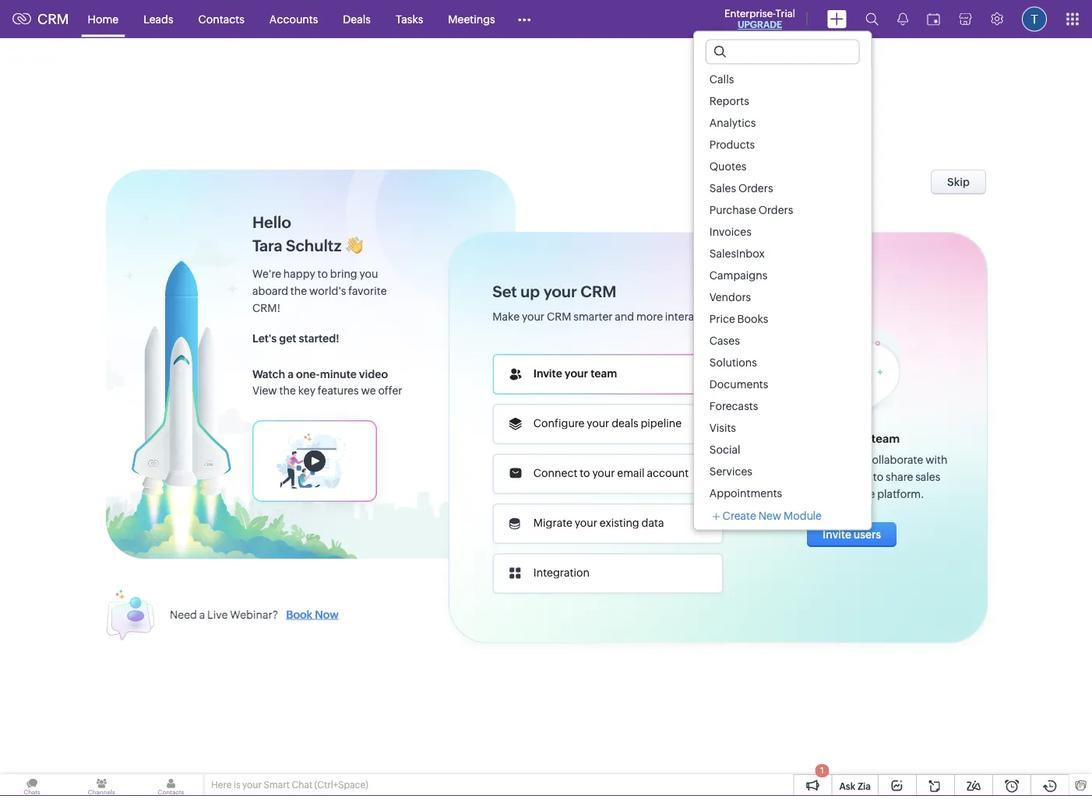Task type: locate. For each thing, give the bounding box(es) containing it.
Search Modules text field
[[706, 40, 859, 63]]

chats image
[[0, 775, 64, 797]]

team up the updates
[[794, 471, 820, 484]]

new
[[758, 510, 781, 522]]

happy
[[283, 268, 315, 280]]

2 vertical spatial invite
[[823, 529, 851, 541]]

and inside stay connected and collaborate with your team members to share sales updates from one platform.
[[844, 454, 864, 467]]

view
[[252, 385, 277, 397]]

home link
[[75, 0, 131, 38]]

and left more
[[615, 311, 634, 323]]

campaigns
[[709, 269, 767, 282]]

crm left home on the left top
[[37, 11, 69, 27]]

orders up invoices link
[[758, 204, 793, 216]]

1 horizontal spatial to
[[580, 467, 590, 480]]

chat
[[292, 780, 312, 791]]

appointments
[[709, 487, 782, 500]]

0 horizontal spatial a
[[199, 609, 205, 621]]

solutions link
[[694, 352, 871, 373]]

share
[[886, 471, 913, 484]]

forecasts link
[[694, 395, 871, 417]]

your up configure
[[565, 367, 588, 380]]

sales orders link
[[694, 177, 871, 199]]

contacts
[[198, 13, 244, 25]]

1 horizontal spatial and
[[844, 454, 864, 467]]

create new module link
[[712, 510, 822, 522]]

1 horizontal spatial invite your team
[[810, 432, 900, 445]]

signals image
[[897, 12, 908, 26]]

configure your deals pipeline
[[533, 417, 682, 430]]

documents link
[[694, 373, 871, 395]]

2 vertical spatial crm
[[547, 311, 571, 323]]

crm down set up your crm
[[547, 311, 571, 323]]

purchase
[[709, 204, 756, 216]]

smart
[[264, 780, 290, 791]]

1 vertical spatial invite your team
[[810, 432, 900, 445]]

calls
[[709, 73, 734, 85]]

the left key
[[279, 385, 296, 397]]

invite
[[533, 367, 562, 380], [810, 432, 841, 445], [823, 529, 851, 541]]

hello tara schultz
[[252, 214, 341, 255]]

need
[[170, 609, 197, 621]]

team
[[591, 367, 617, 380], [871, 432, 900, 445], [794, 471, 820, 484]]

list box containing calls
[[694, 68, 871, 504]]

get
[[279, 333, 296, 345]]

2 vertical spatial team
[[794, 471, 820, 484]]

1 vertical spatial the
[[279, 385, 296, 397]]

orders inside purchase orders link
[[758, 204, 793, 216]]

now
[[315, 609, 339, 621]]

calls link
[[694, 68, 871, 90]]

your down 'stay'
[[770, 471, 792, 484]]

team up configure your deals pipeline
[[591, 367, 617, 380]]

skip
[[947, 176, 970, 189]]

2 horizontal spatial team
[[871, 432, 900, 445]]

2 horizontal spatial to
[[873, 471, 883, 484]]

crm
[[37, 11, 69, 27], [581, 283, 616, 301], [547, 311, 571, 323]]

to right connect
[[580, 467, 590, 480]]

0 vertical spatial a
[[288, 368, 294, 381]]

ask
[[839, 782, 855, 792]]

signals element
[[888, 0, 918, 38]]

the inside watch a one-minute video view the key features we offer
[[279, 385, 296, 397]]

deals link
[[331, 0, 383, 38]]

salesinbox link
[[694, 243, 871, 264]]

we're happy to bring you aboard the world's favorite crm!
[[252, 268, 387, 315]]

invite users button
[[807, 523, 897, 548]]

quotes
[[709, 160, 747, 173]]

contacts image
[[139, 775, 203, 797]]

favorite
[[348, 285, 387, 298]]

1
[[820, 766, 824, 776]]

book
[[286, 609, 313, 621]]

data
[[642, 517, 664, 529]]

visits
[[709, 422, 736, 434]]

your down up
[[522, 311, 545, 323]]

0 horizontal spatial to
[[317, 268, 328, 280]]

smarter
[[574, 311, 613, 323]]

create menu image
[[827, 10, 847, 28]]

1 vertical spatial team
[[871, 432, 900, 445]]

sales orders
[[709, 182, 773, 194]]

forecasts
[[709, 400, 758, 412]]

updates
[[786, 488, 827, 501]]

0 vertical spatial orders
[[738, 182, 773, 194]]

minute
[[320, 368, 357, 381]]

0 vertical spatial and
[[615, 311, 634, 323]]

a inside watch a one-minute video view the key features we offer
[[288, 368, 294, 381]]

services
[[709, 465, 752, 478]]

the
[[290, 285, 307, 298], [279, 385, 296, 397]]

list box
[[694, 68, 871, 504]]

a left live
[[199, 609, 205, 621]]

a for live
[[199, 609, 205, 621]]

ask zia
[[839, 782, 871, 792]]

webinar?
[[230, 609, 278, 621]]

team up collaborate at bottom
[[871, 432, 900, 445]]

0 vertical spatial invite your team
[[533, 367, 617, 380]]

upgrade
[[738, 19, 782, 30]]

1 vertical spatial a
[[199, 609, 205, 621]]

invite your team
[[533, 367, 617, 380], [810, 432, 900, 445]]

0 horizontal spatial team
[[591, 367, 617, 380]]

make
[[493, 311, 520, 323]]

0 horizontal spatial and
[[615, 311, 634, 323]]

0 horizontal spatial crm
[[37, 11, 69, 27]]

from
[[829, 488, 853, 501]]

started!
[[299, 333, 339, 345]]

a left 'one-'
[[288, 368, 294, 381]]

invite your team up configure
[[533, 367, 617, 380]]

your left the email
[[592, 467, 615, 480]]

Other Modules field
[[508, 7, 541, 32]]

orders for purchase orders
[[758, 204, 793, 216]]

invite your team up stay connected and collaborate with your team members to share sales updates from one platform.
[[810, 432, 900, 445]]

profile element
[[1013, 0, 1056, 38]]

your right migrate
[[575, 517, 597, 529]]

configure
[[533, 417, 585, 430]]

watch a one-minute video view the key features we offer
[[252, 368, 402, 397]]

to up world's
[[317, 268, 328, 280]]

accounts
[[269, 13, 318, 25]]

deals
[[612, 417, 638, 430]]

up
[[520, 283, 540, 301]]

the down happy
[[290, 285, 307, 298]]

1 horizontal spatial a
[[288, 368, 294, 381]]

1 horizontal spatial crm
[[547, 311, 571, 323]]

1 vertical spatial crm
[[581, 283, 616, 301]]

1 vertical spatial orders
[[758, 204, 793, 216]]

orders inside the sales orders "link"
[[738, 182, 773, 194]]

to left share
[[873, 471, 883, 484]]

stay
[[762, 454, 785, 467]]

invite up configure
[[533, 367, 562, 380]]

home
[[88, 13, 119, 25]]

your up stay connected and collaborate with your team members to share sales updates from one platform.
[[844, 432, 869, 445]]

connect to your email account
[[533, 467, 689, 480]]

invite up connected
[[810, 432, 841, 445]]

cases
[[709, 335, 740, 347]]

skip button
[[931, 170, 986, 195]]

solutions
[[709, 356, 757, 369]]

hello
[[252, 214, 291, 232]]

0 vertical spatial the
[[290, 285, 307, 298]]

crm up smarter
[[581, 283, 616, 301]]

collaborate
[[866, 454, 923, 467]]

calendar image
[[927, 13, 940, 25]]

and up members
[[844, 454, 864, 467]]

the inside "we're happy to bring you aboard the world's favorite crm!"
[[290, 285, 307, 298]]

1 horizontal spatial team
[[794, 471, 820, 484]]

set up your crm
[[493, 283, 616, 301]]

invite left users
[[823, 529, 851, 541]]

1 vertical spatial and
[[844, 454, 864, 467]]

purchase orders link
[[694, 199, 871, 221]]

orders up purchase orders
[[738, 182, 773, 194]]

deals
[[343, 13, 371, 25]]

module
[[784, 510, 822, 522]]

channels image
[[69, 775, 134, 797]]

meetings link
[[436, 0, 508, 38]]



Task type: describe. For each thing, give the bounding box(es) containing it.
products link
[[694, 134, 871, 155]]

1 vertical spatial invite
[[810, 432, 841, 445]]

create new module
[[723, 510, 822, 522]]

the for world's
[[290, 285, 307, 298]]

a for one-
[[288, 368, 294, 381]]

price books link
[[694, 308, 871, 330]]

sales
[[709, 182, 736, 194]]

visits link
[[694, 417, 871, 439]]

interactive
[[665, 311, 719, 323]]

video
[[359, 368, 388, 381]]

to inside stay connected and collaborate with your team members to share sales updates from one platform.
[[873, 471, 883, 484]]

live
[[207, 609, 228, 621]]

campaigns link
[[694, 264, 871, 286]]

members
[[822, 471, 871, 484]]

vendors link
[[694, 286, 871, 308]]

leads link
[[131, 0, 186, 38]]

you
[[360, 268, 378, 280]]

vendors
[[709, 291, 751, 303]]

0 vertical spatial crm
[[37, 11, 69, 27]]

tasks
[[396, 13, 423, 25]]

orders for sales orders
[[738, 182, 773, 194]]

need a live webinar? book now
[[170, 609, 339, 621]]

zia
[[858, 782, 871, 792]]

your left deals
[[587, 417, 609, 430]]

offer
[[378, 385, 402, 397]]

let's
[[252, 333, 277, 345]]

your right up
[[543, 283, 577, 301]]

integration
[[533, 567, 590, 579]]

tara
[[252, 237, 282, 255]]

0 vertical spatial team
[[591, 367, 617, 380]]

accounts link
[[257, 0, 331, 38]]

more
[[636, 311, 663, 323]]

reports
[[709, 95, 749, 107]]

profile image
[[1022, 7, 1047, 32]]

the for key
[[279, 385, 296, 397]]

crm link
[[12, 11, 69, 27]]

we're
[[252, 268, 281, 280]]

2 horizontal spatial crm
[[581, 283, 616, 301]]

books
[[737, 313, 768, 325]]

(ctrl+space)
[[314, 780, 368, 791]]

your inside stay connected and collaborate with your team members to share sales updates from one platform.
[[770, 471, 792, 484]]

aboard
[[252, 285, 288, 298]]

one
[[856, 488, 875, 501]]

quotes link
[[694, 155, 871, 177]]

we
[[361, 385, 376, 397]]

email
[[617, 467, 645, 480]]

world's
[[309, 285, 346, 298]]

make your crm smarter and more interactive
[[493, 311, 719, 323]]

0 horizontal spatial invite your team
[[533, 367, 617, 380]]

analytics link
[[694, 112, 871, 134]]

invite users
[[823, 529, 881, 541]]

create menu element
[[818, 0, 856, 38]]

your right is at bottom left
[[242, 780, 262, 791]]

cases link
[[694, 330, 871, 352]]

one-
[[296, 368, 320, 381]]

search image
[[865, 12, 879, 26]]

is
[[234, 780, 240, 791]]

purchase orders
[[709, 204, 793, 216]]

migrate your existing data
[[533, 517, 664, 529]]

price
[[709, 313, 735, 325]]

to inside "we're happy to bring you aboard the world's favorite crm!"
[[317, 268, 328, 280]]

pipeline
[[641, 417, 682, 430]]

enterprise-trial upgrade
[[724, 7, 795, 30]]

services link
[[694, 461, 871, 483]]

stay connected and collaborate with your team members to share sales updates from one platform.
[[762, 454, 948, 501]]

users
[[853, 529, 881, 541]]

tasks link
[[383, 0, 436, 38]]

let's get started!
[[252, 333, 339, 345]]

platform.
[[877, 488, 924, 501]]

search element
[[856, 0, 888, 38]]

schultz
[[286, 237, 341, 255]]

features
[[318, 385, 359, 397]]

salesinbox
[[709, 247, 765, 260]]

team inside stay connected and collaborate with your team members to share sales updates from one platform.
[[794, 471, 820, 484]]

account
[[647, 467, 689, 480]]

sales
[[915, 471, 940, 484]]

invoices
[[709, 226, 751, 238]]

key
[[298, 385, 315, 397]]

here
[[211, 780, 232, 791]]

analytics
[[709, 116, 756, 129]]

leads
[[143, 13, 173, 25]]

invite inside button
[[823, 529, 851, 541]]

contacts link
[[186, 0, 257, 38]]

appointments link
[[694, 483, 871, 504]]

meetings
[[448, 13, 495, 25]]

set
[[493, 283, 517, 301]]

0 vertical spatial invite
[[533, 367, 562, 380]]



Task type: vqa. For each thing, say whether or not it's contained in the screenshot.
james- merced@noemail.com link
no



